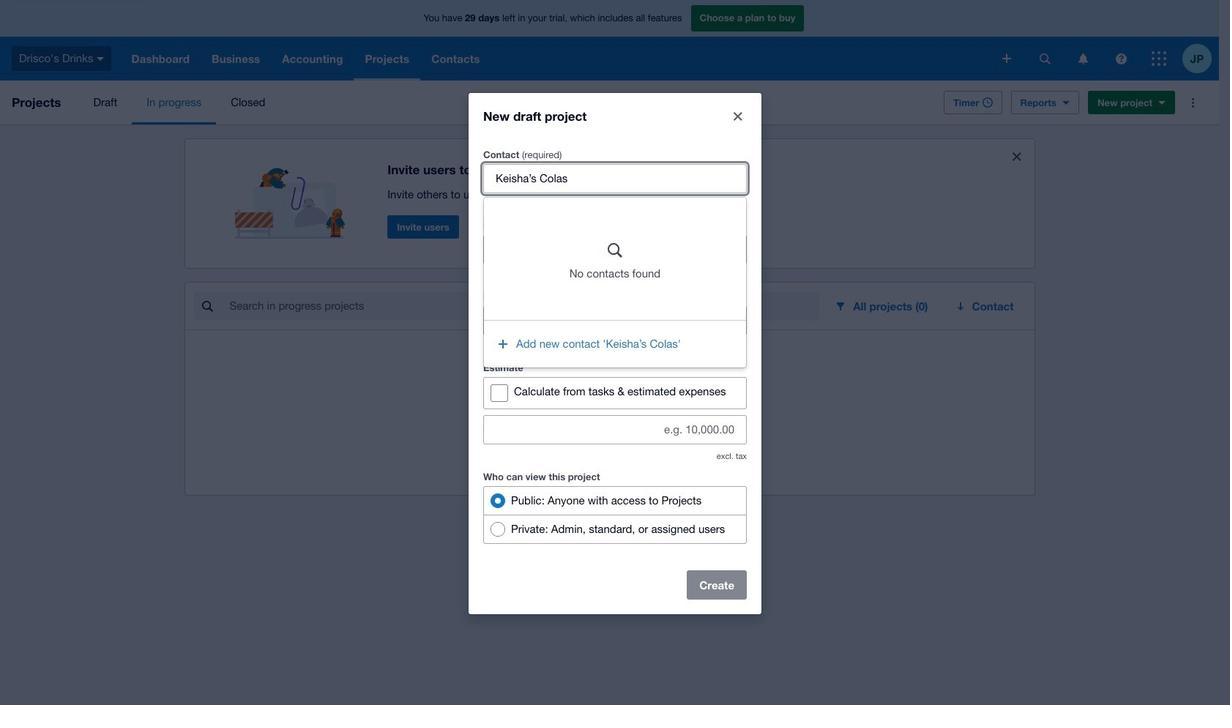 Task type: vqa. For each thing, say whether or not it's contained in the screenshot.
Nonemployee
no



Task type: locate. For each thing, give the bounding box(es) containing it.
0 horizontal spatial svg image
[[1040, 53, 1051, 64]]

svg image
[[1079, 53, 1088, 64], [1116, 53, 1127, 64], [1003, 54, 1012, 63], [97, 57, 104, 61]]

dialog
[[469, 93, 762, 614]]

1 horizontal spatial svg image
[[1152, 51, 1167, 66]]

banner
[[0, 0, 1220, 81]]

1 vertical spatial group
[[483, 486, 747, 544]]

svg image
[[1152, 51, 1167, 66], [1040, 53, 1051, 64]]

group
[[484, 197, 746, 367], [483, 486, 747, 544]]

None field
[[484, 236, 746, 263]]

Search in progress projects search field
[[228, 292, 820, 320]]



Task type: describe. For each thing, give the bounding box(es) containing it.
Pick a date field
[[519, 307, 746, 334]]

Find or create a contact field
[[484, 164, 746, 192]]

e.g. 10,000.00 field
[[484, 416, 746, 444]]

0 vertical spatial group
[[484, 197, 746, 367]]

invite users to projects image
[[235, 151, 352, 239]]



